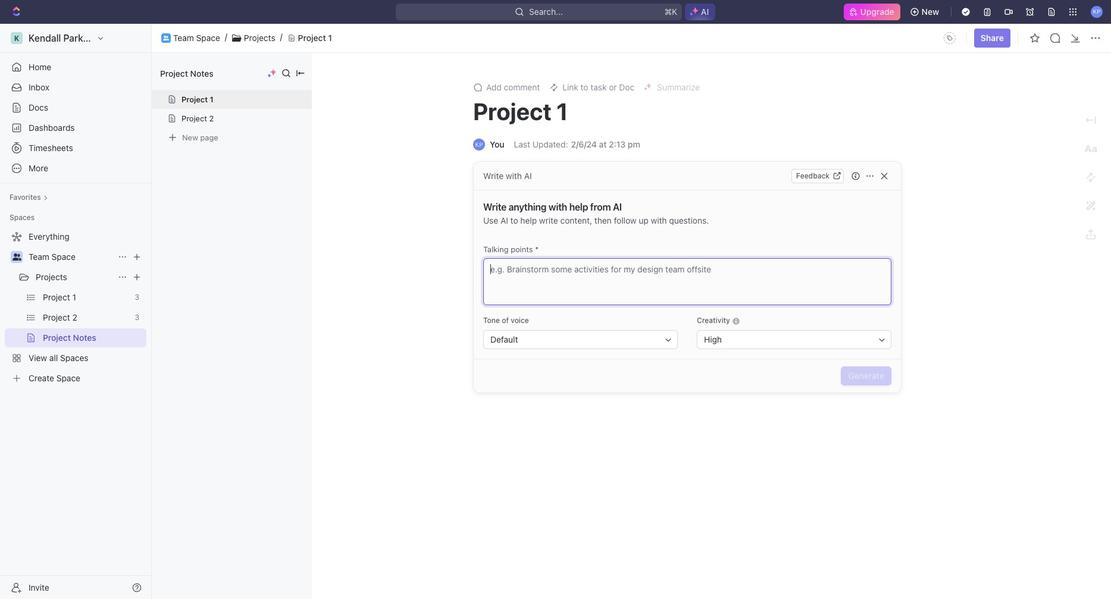 Task type: describe. For each thing, give the bounding box(es) containing it.
more
[[29, 163, 48, 173]]

write anything with help from ai use ai to help write content, then follow up with questions.
[[483, 202, 709, 226]]

last updated: 2/6/24 at 2:13 pm
[[514, 139, 641, 149]]

all
[[49, 353, 58, 363]]

follow
[[614, 216, 637, 226]]

2:13
[[609, 139, 626, 149]]

project 1 link
[[43, 288, 130, 307]]

feedback button
[[792, 169, 844, 183]]

workspace
[[98, 33, 147, 43]]

high button
[[697, 330, 892, 350]]

team space for user group image inside sidebar navigation
[[29, 252, 76, 262]]

kp button
[[1088, 2, 1107, 21]]

everything link
[[5, 227, 144, 247]]

talking points *
[[483, 245, 539, 254]]

create
[[29, 373, 54, 383]]

projects for projects link to the bottom
[[36, 272, 67, 282]]

kendall parks's workspace
[[29, 33, 147, 43]]

space for team space link related to the top user group image
[[196, 33, 220, 43]]

high
[[704, 335, 722, 345]]

summarize
[[657, 82, 700, 92]]

points
[[511, 245, 533, 254]]

team for user group image inside sidebar navigation
[[29, 252, 49, 262]]

dropdown menu image
[[941, 29, 960, 48]]

add
[[486, 82, 502, 92]]

to inside "dropdown button"
[[581, 82, 589, 92]]

favorites
[[10, 193, 41, 202]]

project 1 inside tree
[[43, 292, 76, 302]]

docs
[[29, 102, 48, 113]]

⌘k
[[665, 7, 678, 17]]

creativity
[[697, 316, 732, 325]]

dashboards link
[[5, 118, 146, 138]]

use
[[483, 216, 498, 226]]

e.g. Brainstorm some activities for my design team offsite text field
[[483, 258, 892, 305]]

projects for projects link to the right
[[244, 33, 275, 43]]

team space for the top user group image
[[173, 33, 220, 43]]

home
[[29, 62, 51, 72]]

0 vertical spatial with
[[506, 171, 522, 181]]

create space link
[[5, 369, 144, 388]]

ai up follow
[[613, 202, 622, 213]]

inbox
[[29, 82, 49, 92]]

kendall
[[29, 33, 61, 43]]

1 inside sidebar navigation
[[72, 292, 76, 302]]

link to task or doc button
[[545, 79, 640, 96]]

generate button
[[841, 367, 892, 386]]

you
[[490, 139, 505, 149]]

everything
[[29, 232, 69, 242]]

3 for 2
[[135, 313, 139, 322]]

of
[[502, 316, 509, 325]]

or
[[609, 82, 617, 92]]

timesheets
[[29, 143, 73, 153]]

upgrade
[[861, 7, 895, 17]]

tree inside sidebar navigation
[[5, 227, 146, 388]]

1 horizontal spatial notes
[[190, 68, 214, 78]]

project notes inside sidebar navigation
[[43, 333, 96, 343]]

doc
[[619, 82, 635, 92]]

project notes link
[[43, 329, 144, 348]]

timesheets link
[[5, 139, 146, 158]]

share
[[981, 33, 1004, 43]]

ai inside button
[[701, 7, 709, 17]]

2 vertical spatial with
[[651, 216, 667, 226]]

favorites button
[[5, 191, 53, 205]]

2 inside sidebar navigation
[[72, 313, 77, 323]]

from
[[590, 202, 611, 213]]

0 horizontal spatial help
[[521, 216, 537, 226]]

3 for 1
[[135, 293, 139, 302]]

inbox link
[[5, 78, 146, 97]]

project 2 inside tree
[[43, 313, 77, 323]]

talking
[[483, 245, 509, 254]]

new for new
[[922, 7, 940, 17]]

tone of voice
[[483, 316, 529, 325]]

2/6/24
[[571, 139, 597, 149]]

1 horizontal spatial help
[[570, 202, 588, 213]]

view all spaces link
[[5, 349, 144, 368]]

spaces inside tree
[[60, 353, 88, 363]]

ai button
[[685, 4, 716, 20]]

default button
[[483, 330, 678, 350]]

search...
[[529, 7, 563, 17]]

*
[[535, 245, 539, 254]]

0 vertical spatial user group image
[[163, 36, 169, 40]]

0 vertical spatial project notes
[[160, 68, 214, 78]]

generate
[[849, 371, 885, 381]]



Task type: locate. For each thing, give the bounding box(es) containing it.
0 horizontal spatial projects
[[36, 272, 67, 282]]

0 horizontal spatial team
[[29, 252, 49, 262]]

kp
[[1093, 8, 1101, 15], [475, 141, 483, 148]]

1 horizontal spatial spaces
[[60, 353, 88, 363]]

0 vertical spatial write
[[483, 171, 504, 181]]

1 horizontal spatial project 2
[[182, 114, 214, 123]]

1 vertical spatial 2
[[72, 313, 77, 323]]

add comment
[[486, 82, 540, 92]]

0 horizontal spatial kp
[[475, 141, 483, 148]]

write inside write anything with help from ai use ai to help write content, then follow up with questions.
[[483, 202, 507, 213]]

project 1
[[298, 33, 332, 43], [182, 95, 214, 104], [473, 97, 568, 125], [43, 292, 76, 302]]

new inside new button
[[922, 7, 940, 17]]

to down anything in the top of the page
[[511, 216, 518, 226]]

1 vertical spatial projects link
[[36, 268, 113, 287]]

more button
[[5, 159, 146, 178]]

view all spaces
[[29, 353, 88, 363]]

0 vertical spatial team
[[173, 33, 194, 43]]

1 vertical spatial with
[[549, 202, 567, 213]]

tree containing everything
[[5, 227, 146, 388]]

invite
[[29, 583, 49, 593]]

0 horizontal spatial spaces
[[10, 213, 35, 222]]

0 horizontal spatial team space link
[[29, 248, 113, 267]]

with up write
[[549, 202, 567, 213]]

2
[[209, 114, 214, 123], [72, 313, 77, 323]]

up
[[639, 216, 649, 226]]

project
[[298, 33, 326, 43], [160, 68, 188, 78], [182, 95, 208, 104], [473, 97, 552, 125], [182, 114, 207, 123], [43, 292, 70, 302], [43, 313, 70, 323], [43, 333, 71, 343]]

user group image inside sidebar navigation
[[12, 254, 21, 261]]

user group image
[[163, 36, 169, 40], [12, 254, 21, 261]]

upgrade link
[[844, 4, 901, 20]]

1 vertical spatial user group image
[[12, 254, 21, 261]]

1 vertical spatial new
[[182, 132, 198, 142]]

questions.
[[669, 216, 709, 226]]

0 horizontal spatial to
[[511, 216, 518, 226]]

task
[[591, 82, 607, 92]]

space
[[196, 33, 220, 43], [52, 252, 76, 262], [56, 373, 80, 383]]

view
[[29, 353, 47, 363]]

write with ai
[[483, 171, 532, 181]]

1 horizontal spatial user group image
[[163, 36, 169, 40]]

0 horizontal spatial 2
[[72, 313, 77, 323]]

2 3 from the top
[[135, 313, 139, 322]]

1 horizontal spatial team space
[[173, 33, 220, 43]]

1 vertical spatial kp
[[475, 141, 483, 148]]

to
[[581, 82, 589, 92], [511, 216, 518, 226]]

1 vertical spatial help
[[521, 216, 537, 226]]

notes inside "project notes" link
[[73, 333, 96, 343]]

spaces up "create space" link
[[60, 353, 88, 363]]

0 vertical spatial help
[[570, 202, 588, 213]]

team space inside sidebar navigation
[[29, 252, 76, 262]]

0 horizontal spatial new
[[182, 132, 198, 142]]

project notes
[[160, 68, 214, 78], [43, 333, 96, 343]]

1 vertical spatial write
[[483, 202, 507, 213]]

pm
[[628, 139, 641, 149]]

2 horizontal spatial with
[[651, 216, 667, 226]]

0 vertical spatial team space
[[173, 33, 220, 43]]

team for the top user group image
[[173, 33, 194, 43]]

0 vertical spatial notes
[[190, 68, 214, 78]]

link
[[563, 82, 579, 92]]

0 vertical spatial kp
[[1093, 8, 1101, 15]]

with
[[506, 171, 522, 181], [549, 202, 567, 213], [651, 216, 667, 226]]

projects inside tree
[[36, 272, 67, 282]]

kendall parks's workspace, , element
[[11, 32, 23, 44]]

tone
[[483, 316, 500, 325]]

3 right the 'project 1' link
[[135, 293, 139, 302]]

0 vertical spatial to
[[581, 82, 589, 92]]

0 vertical spatial space
[[196, 33, 220, 43]]

2 down the 'project 1' link
[[72, 313, 77, 323]]

0 horizontal spatial user group image
[[12, 254, 21, 261]]

page
[[200, 132, 218, 142]]

0 vertical spatial projects
[[244, 33, 275, 43]]

team space link
[[173, 33, 220, 43], [29, 248, 113, 267]]

updated:
[[533, 139, 568, 149]]

0 vertical spatial projects link
[[244, 33, 275, 43]]

1 vertical spatial team space link
[[29, 248, 113, 267]]

new left page
[[182, 132, 198, 142]]

create space
[[29, 373, 80, 383]]

high button
[[697, 330, 892, 350]]

1 horizontal spatial team space link
[[173, 33, 220, 43]]

dashboards
[[29, 123, 75, 133]]

link to task or doc
[[563, 82, 635, 92]]

0 horizontal spatial team space
[[29, 252, 76, 262]]

team
[[173, 33, 194, 43], [29, 252, 49, 262]]

1 vertical spatial team space
[[29, 252, 76, 262]]

docs link
[[5, 98, 146, 117]]

0 horizontal spatial projects link
[[36, 268, 113, 287]]

1 horizontal spatial with
[[549, 202, 567, 213]]

default button
[[483, 330, 678, 350]]

0 vertical spatial team space link
[[173, 33, 220, 43]]

2 up page
[[209, 114, 214, 123]]

comment
[[504, 82, 540, 92]]

team space link for the top user group image
[[173, 33, 220, 43]]

ai
[[701, 7, 709, 17], [524, 171, 532, 181], [613, 202, 622, 213], [501, 216, 508, 226]]

project 2 link
[[43, 308, 130, 327]]

1
[[328, 33, 332, 43], [210, 95, 214, 104], [557, 97, 568, 125], [72, 292, 76, 302]]

notes
[[190, 68, 214, 78], [73, 333, 96, 343]]

space for team space link for user group image inside sidebar navigation
[[52, 252, 76, 262]]

write up use
[[483, 202, 507, 213]]

anything
[[509, 202, 547, 213]]

0 vertical spatial project 2
[[182, 114, 214, 123]]

1 write from the top
[[483, 171, 504, 181]]

1 horizontal spatial project notes
[[160, 68, 214, 78]]

ai right the ⌘k
[[701, 7, 709, 17]]

write
[[539, 216, 558, 226]]

at
[[599, 139, 607, 149]]

default
[[491, 335, 518, 345]]

spaces down favorites
[[10, 213, 35, 222]]

1 vertical spatial notes
[[73, 333, 96, 343]]

content,
[[561, 216, 592, 226]]

help down anything in the top of the page
[[521, 216, 537, 226]]

k
[[14, 34, 19, 43]]

then
[[595, 216, 612, 226]]

1 vertical spatial projects
[[36, 272, 67, 282]]

1 horizontal spatial 2
[[209, 114, 214, 123]]

2 vertical spatial space
[[56, 373, 80, 383]]

1 horizontal spatial new
[[922, 7, 940, 17]]

sidebar navigation
[[0, 24, 154, 600]]

1 vertical spatial project notes
[[43, 333, 96, 343]]

feedback
[[797, 171, 830, 180]]

0 horizontal spatial with
[[506, 171, 522, 181]]

tree
[[5, 227, 146, 388]]

0 horizontal spatial project notes
[[43, 333, 96, 343]]

write for anything
[[483, 202, 507, 213]]

0 vertical spatial new
[[922, 7, 940, 17]]

2 write from the top
[[483, 202, 507, 213]]

project 2 down the 'project 1' link
[[43, 313, 77, 323]]

1 horizontal spatial kp
[[1093, 8, 1101, 15]]

with right the up
[[651, 216, 667, 226]]

1 3 from the top
[[135, 293, 139, 302]]

1 vertical spatial space
[[52, 252, 76, 262]]

new for new page
[[182, 132, 198, 142]]

1 horizontal spatial projects link
[[244, 33, 275, 43]]

new right upgrade
[[922, 7, 940, 17]]

to right the link
[[581, 82, 589, 92]]

0 vertical spatial 2
[[209, 114, 214, 123]]

help up 'content,'
[[570, 202, 588, 213]]

0 vertical spatial 3
[[135, 293, 139, 302]]

team inside sidebar navigation
[[29, 252, 49, 262]]

kp inside dropdown button
[[1093, 8, 1101, 15]]

ai up anything in the top of the page
[[524, 171, 532, 181]]

new button
[[905, 2, 947, 21]]

to inside write anything with help from ai use ai to help write content, then follow up with questions.
[[511, 216, 518, 226]]

new
[[922, 7, 940, 17], [182, 132, 198, 142]]

write down 'you'
[[483, 171, 504, 181]]

voice
[[511, 316, 529, 325]]

1 horizontal spatial to
[[581, 82, 589, 92]]

team space
[[173, 33, 220, 43], [29, 252, 76, 262]]

1 vertical spatial spaces
[[60, 353, 88, 363]]

home link
[[5, 58, 146, 77]]

with down the "last"
[[506, 171, 522, 181]]

0 horizontal spatial notes
[[73, 333, 96, 343]]

1 vertical spatial 3
[[135, 313, 139, 322]]

ai right use
[[501, 216, 508, 226]]

project 2 up the new page
[[182, 114, 214, 123]]

1 horizontal spatial team
[[173, 33, 194, 43]]

3
[[135, 293, 139, 302], [135, 313, 139, 322]]

3 up "project notes" link
[[135, 313, 139, 322]]

1 vertical spatial to
[[511, 216, 518, 226]]

summarize button
[[640, 79, 705, 96]]

last
[[514, 139, 531, 149]]

spaces
[[10, 213, 35, 222], [60, 353, 88, 363]]

write
[[483, 171, 504, 181], [483, 202, 507, 213]]

0 horizontal spatial project 2
[[43, 313, 77, 323]]

1 vertical spatial project 2
[[43, 313, 77, 323]]

1 vertical spatial team
[[29, 252, 49, 262]]

projects link
[[244, 33, 275, 43], [36, 268, 113, 287]]

0 vertical spatial spaces
[[10, 213, 35, 222]]

1 horizontal spatial projects
[[244, 33, 275, 43]]

parks's
[[63, 33, 96, 43]]

team space link for user group image inside sidebar navigation
[[29, 248, 113, 267]]

write for with
[[483, 171, 504, 181]]

new page
[[182, 132, 218, 142]]



Task type: vqa. For each thing, say whether or not it's contained in the screenshot.
Project 2 link
yes



